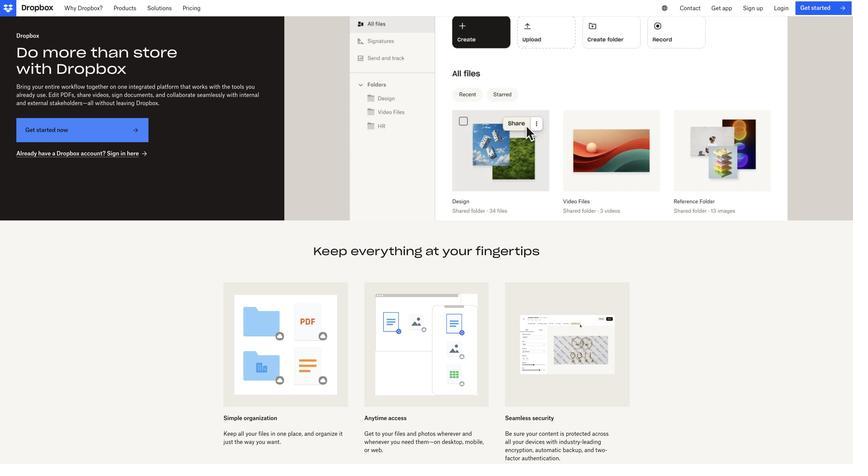 Task type: describe. For each thing, give the bounding box(es) containing it.
files for in
[[259, 431, 269, 438]]

platform
[[157, 84, 179, 90]]

backup,
[[563, 447, 583, 454]]

them—on
[[416, 439, 440, 446]]

your right the "at"
[[443, 245, 472, 259]]

desktop,
[[442, 439, 464, 446]]

store
[[133, 44, 177, 61]]

the inside bring your entire workflow together on one integrated platform that works with the tools you already use. edit pdfs, share videos, sign documents, and collaborate seamlessly with internal and external stakeholders—all without leaving dropbox.
[[222, 84, 230, 90]]

and up 'need'
[[407, 431, 417, 438]]

be
[[505, 431, 512, 438]]

content
[[539, 431, 559, 438]]

now
[[57, 127, 68, 134]]

organization
[[244, 415, 277, 422]]

get to your files and photos wherever and whenever you need them—on desktop, mobile, or web.
[[364, 431, 484, 454]]

fingertips
[[476, 245, 540, 259]]

and down the already
[[16, 100, 26, 107]]

dropbox inside already have a dropbox account? sign in here link
[[57, 150, 79, 157]]

seamless security
[[505, 415, 554, 422]]

four icons showing folders, pdfs and docs in a dropbox folder image
[[234, 294, 337, 396]]

products
[[114, 5, 136, 12]]

authentication.
[[522, 455, 561, 462]]

pricing
[[183, 5, 201, 12]]

login link
[[769, 0, 794, 16]]

dropbox folder icons on a smartphone screen and a desktop screen to indicate dropbox multi device image
[[375, 294, 478, 396]]

dropbox?
[[78, 5, 103, 12]]

one inside bring your entire workflow together on one integrated platform that works with the tools you already use. edit pdfs, share videos, sign documents, and collaborate seamlessly with internal and external stakeholders—all without leaving dropbox.
[[118, 84, 127, 90]]

already
[[16, 150, 37, 157]]

without
[[95, 100, 115, 107]]

started for get started now
[[36, 127, 56, 134]]

you inside bring your entire workflow together on one integrated platform that works with the tools you already use. edit pdfs, share videos, sign documents, and collaborate seamlessly with internal and external stakeholders—all without leaving dropbox.
[[246, 84, 255, 90]]

get for get started now
[[25, 127, 35, 134]]

keep everything at your fingertips
[[313, 245, 540, 259]]

devices
[[526, 439, 545, 446]]

or
[[364, 447, 370, 454]]

keep for keep all your files in one place, and organize it just the way you want.
[[224, 431, 237, 438]]

get app button
[[706, 0, 738, 16]]

everything
[[351, 245, 422, 259]]

anytime
[[364, 415, 387, 422]]

get started link
[[796, 1, 852, 15]]

already have a dropbox account? sign in here
[[16, 150, 139, 157]]

access
[[388, 415, 407, 422]]

products button
[[108, 0, 142, 16]]

be sure your content is protected across all your devices with industry-leading encryption, automatic backup, and two- factor authentication.
[[505, 431, 609, 462]]

get started now link
[[16, 118, 148, 143]]

collaborate
[[167, 92, 195, 99]]

it
[[339, 431, 343, 438]]

all inside keep all your files in one place, and organize it just the way you want.
[[238, 431, 244, 438]]

whenever
[[364, 439, 389, 446]]

photos
[[418, 431, 436, 438]]

edit
[[48, 92, 59, 99]]

documents,
[[124, 92, 154, 99]]

why
[[64, 5, 76, 12]]

you inside keep all your files in one place, and organize it just the way you want.
[[256, 439, 265, 446]]

account?
[[81, 150, 106, 157]]

simple
[[224, 415, 242, 422]]

bring your entire workflow together on one integrated platform that works with the tools you already use. edit pdfs, share videos, sign documents, and collaborate seamlessly with internal and external stakeholders—all without leaving dropbox.
[[16, 84, 259, 107]]

encryption,
[[505, 447, 534, 454]]

why dropbox?
[[64, 5, 103, 12]]

login
[[774, 5, 789, 12]]

solutions
[[147, 5, 172, 12]]

dropbox inside do more than store with dropbox
[[56, 60, 126, 78]]

that
[[180, 84, 191, 90]]

with inside do more than store with dropbox
[[16, 60, 52, 78]]

simple organization
[[224, 415, 277, 422]]

do
[[16, 44, 38, 61]]

share
[[77, 92, 91, 99]]

get started now
[[25, 127, 68, 134]]

just
[[224, 439, 233, 446]]

solutions button
[[142, 0, 177, 16]]

app
[[723, 5, 732, 12]]

sign up
[[743, 5, 763, 12]]

way
[[244, 439, 255, 446]]

get started
[[800, 5, 831, 11]]

have
[[38, 150, 51, 157]]

anytime access
[[364, 415, 407, 422]]

tools
[[232, 84, 244, 90]]

pdfs,
[[60, 92, 75, 99]]

up
[[757, 5, 763, 12]]

your inside keep all your files in one place, and organize it just the way you want.
[[246, 431, 257, 438]]

use.
[[37, 92, 47, 99]]

dropbox.
[[136, 100, 159, 107]]

0 vertical spatial dropbox
[[16, 32, 39, 39]]



Task type: vqa. For each thing, say whether or not it's contained in the screenshot.
Get within "dropdown button"
yes



Task type: locate. For each thing, give the bounding box(es) containing it.
1 vertical spatial dropbox
[[56, 60, 126, 78]]

and inside the be sure your content is protected across all your devices with industry-leading encryption, automatic backup, and two- factor authentication.
[[585, 447, 594, 454]]

sign left the 'up'
[[743, 5, 755, 12]]

2 vertical spatial dropbox
[[57, 150, 79, 157]]

get
[[800, 5, 810, 11], [712, 5, 721, 12], [25, 127, 35, 134], [364, 431, 374, 438]]

your inside bring your entire workflow together on one integrated platform that works with the tools you already use. edit pdfs, share videos, sign documents, and collaborate seamlessly with internal and external stakeholders—all without leaving dropbox.
[[32, 84, 43, 90]]

sure
[[514, 431, 525, 438]]

get left to
[[364, 431, 374, 438]]

the left tools
[[222, 84, 230, 90]]

sign left here
[[107, 150, 119, 157]]

get for get started
[[800, 5, 810, 11]]

0 vertical spatial sign
[[743, 5, 755, 12]]

1 horizontal spatial started
[[812, 5, 831, 11]]

0 horizontal spatial started
[[36, 127, 56, 134]]

you inside the get to your files and photos wherever and whenever you need them—on desktop, mobile, or web.
[[391, 439, 400, 446]]

get left app
[[712, 5, 721, 12]]

and
[[156, 92, 165, 99], [16, 100, 26, 107], [304, 431, 314, 438], [407, 431, 417, 438], [462, 431, 472, 438], [585, 447, 594, 454]]

all inside the be sure your content is protected across all your devices with industry-leading encryption, automatic backup, and two- factor authentication.
[[505, 439, 511, 446]]

0 horizontal spatial all
[[238, 431, 244, 438]]

bring
[[16, 84, 31, 90]]

1 vertical spatial in
[[271, 431, 276, 438]]

1 horizontal spatial keep
[[313, 245, 347, 259]]

a
[[52, 150, 55, 157]]

on
[[110, 84, 116, 90]]

get inside get app popup button
[[712, 5, 721, 12]]

need
[[402, 439, 414, 446]]

1 vertical spatial all
[[505, 439, 511, 446]]

dropbox
[[16, 32, 39, 39], [56, 60, 126, 78], [57, 150, 79, 157]]

2 horizontal spatial you
[[391, 439, 400, 446]]

seamlessly
[[197, 92, 225, 99]]

internal
[[239, 92, 259, 99]]

all down simple
[[238, 431, 244, 438]]

files up want.
[[259, 431, 269, 438]]

get inside get started now link
[[25, 127, 35, 134]]

is
[[560, 431, 564, 438]]

and down leading
[[585, 447, 594, 454]]

together
[[87, 84, 108, 90]]

at
[[426, 245, 439, 259]]

files
[[259, 431, 269, 438], [395, 431, 405, 438]]

one right on
[[118, 84, 127, 90]]

already
[[16, 92, 35, 99]]

0 horizontal spatial the
[[222, 84, 230, 90]]

sign
[[112, 92, 123, 99]]

1 horizontal spatial the
[[235, 439, 243, 446]]

seamless
[[505, 415, 531, 422]]

the inside keep all your files in one place, and organize it just the way you want.
[[235, 439, 243, 446]]

all down be
[[505, 439, 511, 446]]

dropbox up do
[[16, 32, 39, 39]]

protected
[[566, 431, 591, 438]]

1 vertical spatial the
[[235, 439, 243, 446]]

started for get started
[[812, 5, 831, 11]]

keep all your files in one place, and organize it just the way you want.
[[224, 431, 343, 446]]

your down sure
[[513, 439, 524, 446]]

integrated
[[129, 84, 155, 90]]

your
[[32, 84, 43, 90], [443, 245, 472, 259], [246, 431, 257, 438], [382, 431, 393, 438], [526, 431, 538, 438], [513, 439, 524, 446]]

1 horizontal spatial sign
[[743, 5, 755, 12]]

and inside keep all your files in one place, and organize it just the way you want.
[[304, 431, 314, 438]]

your up devices
[[526, 431, 538, 438]]

contact
[[680, 5, 701, 12]]

0 horizontal spatial in
[[121, 150, 126, 157]]

0 horizontal spatial you
[[246, 84, 255, 90]]

get app
[[712, 5, 732, 12]]

keep
[[313, 245, 347, 259], [224, 431, 237, 438]]

0 vertical spatial keep
[[313, 245, 347, 259]]

pricing link
[[177, 0, 206, 16]]

mobile,
[[465, 439, 484, 446]]

1 vertical spatial keep
[[224, 431, 237, 438]]

0 vertical spatial started
[[812, 5, 831, 11]]

get up the already on the top
[[25, 127, 35, 134]]

in up want.
[[271, 431, 276, 438]]

1 vertical spatial one
[[277, 431, 286, 438]]

place,
[[288, 431, 303, 438]]

your right to
[[382, 431, 393, 438]]

and down platform
[[156, 92, 165, 99]]

preparing document to share file within dashboard. image
[[284, 16, 853, 221]]

files inside the get to your files and photos wherever and whenever you need them—on desktop, mobile, or web.
[[395, 431, 405, 438]]

in inside keep all your files in one place, and organize it just the way you want.
[[271, 431, 276, 438]]

why dropbox? button
[[59, 0, 108, 16]]

with up seamlessly
[[209, 84, 220, 90]]

your up way
[[246, 431, 257, 438]]

1 vertical spatial sign
[[107, 150, 119, 157]]

works
[[192, 84, 208, 90]]

0 horizontal spatial one
[[118, 84, 127, 90]]

files up 'need'
[[395, 431, 405, 438]]

than
[[91, 44, 129, 61]]

1 horizontal spatial one
[[277, 431, 286, 438]]

with up bring
[[16, 60, 52, 78]]

with inside the be sure your content is protected across all your devices with industry-leading encryption, automatic backup, and two- factor authentication.
[[546, 439, 558, 446]]

you right way
[[256, 439, 265, 446]]

want.
[[267, 439, 281, 446]]

1 horizontal spatial you
[[256, 439, 265, 446]]

you up internal
[[246, 84, 255, 90]]

0 vertical spatial in
[[121, 150, 126, 157]]

automatic
[[535, 447, 561, 454]]

you left 'need'
[[391, 439, 400, 446]]

get for get app
[[712, 5, 721, 12]]

and up mobile, at bottom
[[462, 431, 472, 438]]

get inside the get to your files and photos wherever and whenever you need them—on desktop, mobile, or web.
[[364, 431, 374, 438]]

1 horizontal spatial files
[[395, 431, 405, 438]]

2 files from the left
[[395, 431, 405, 438]]

all
[[238, 431, 244, 438], [505, 439, 511, 446]]

sign up link
[[738, 0, 769, 16]]

already have a dropbox account? sign in here link
[[16, 150, 148, 158]]

external
[[27, 100, 48, 107]]

0 vertical spatial all
[[238, 431, 244, 438]]

security
[[532, 415, 554, 422]]

with down content
[[546, 439, 558, 446]]

factor
[[505, 455, 520, 462]]

in left here
[[121, 150, 126, 157]]

here
[[127, 150, 139, 157]]

entire
[[45, 84, 60, 90]]

the
[[222, 84, 230, 90], [235, 439, 243, 446]]

do more than store with dropbox
[[16, 44, 177, 78]]

sign
[[743, 5, 755, 12], [107, 150, 119, 157]]

0 vertical spatial the
[[222, 84, 230, 90]]

0 horizontal spatial keep
[[224, 431, 237, 438]]

your inside the get to your files and photos wherever and whenever you need them—on desktop, mobile, or web.
[[382, 431, 393, 438]]

to
[[375, 431, 380, 438]]

your up the use.
[[32, 84, 43, 90]]

one up want.
[[277, 431, 286, 438]]

leaving
[[116, 100, 135, 107]]

get inside get started link
[[800, 5, 810, 11]]

more
[[42, 44, 87, 61]]

the right just
[[235, 439, 243, 446]]

industry-
[[559, 439, 582, 446]]

organize
[[316, 431, 338, 438]]

you
[[246, 84, 255, 90], [256, 439, 265, 446], [391, 439, 400, 446]]

1 horizontal spatial all
[[505, 439, 511, 446]]

and right place,
[[304, 431, 314, 438]]

workflow
[[61, 84, 85, 90]]

one inside keep all your files in one place, and organize it just the way you want.
[[277, 431, 286, 438]]

leading
[[582, 439, 601, 446]]

videos,
[[92, 92, 110, 99]]

files inside keep all your files in one place, and organize it just the way you want.
[[259, 431, 269, 438]]

web.
[[371, 447, 383, 454]]

contact button
[[675, 0, 706, 16]]

0 vertical spatial one
[[118, 84, 127, 90]]

files for and
[[395, 431, 405, 438]]

wherever
[[437, 431, 461, 438]]

two-
[[596, 447, 608, 454]]

editing a product image, to add in watermark. image
[[505, 283, 630, 407]]

0 horizontal spatial sign
[[107, 150, 119, 157]]

in
[[121, 150, 126, 157], [271, 431, 276, 438]]

get for get to your files and photos wherever and whenever you need them—on desktop, mobile, or web.
[[364, 431, 374, 438]]

1 files from the left
[[259, 431, 269, 438]]

keep inside keep all your files in one place, and organize it just the way you want.
[[224, 431, 237, 438]]

across
[[592, 431, 609, 438]]

with down tools
[[227, 92, 238, 99]]

keep for keep everything at your fingertips
[[313, 245, 347, 259]]

1 horizontal spatial in
[[271, 431, 276, 438]]

1 vertical spatial started
[[36, 127, 56, 134]]

get right login link
[[800, 5, 810, 11]]

0 horizontal spatial files
[[259, 431, 269, 438]]

dropbox up together
[[56, 60, 126, 78]]

dropbox right a on the top left of page
[[57, 150, 79, 157]]



